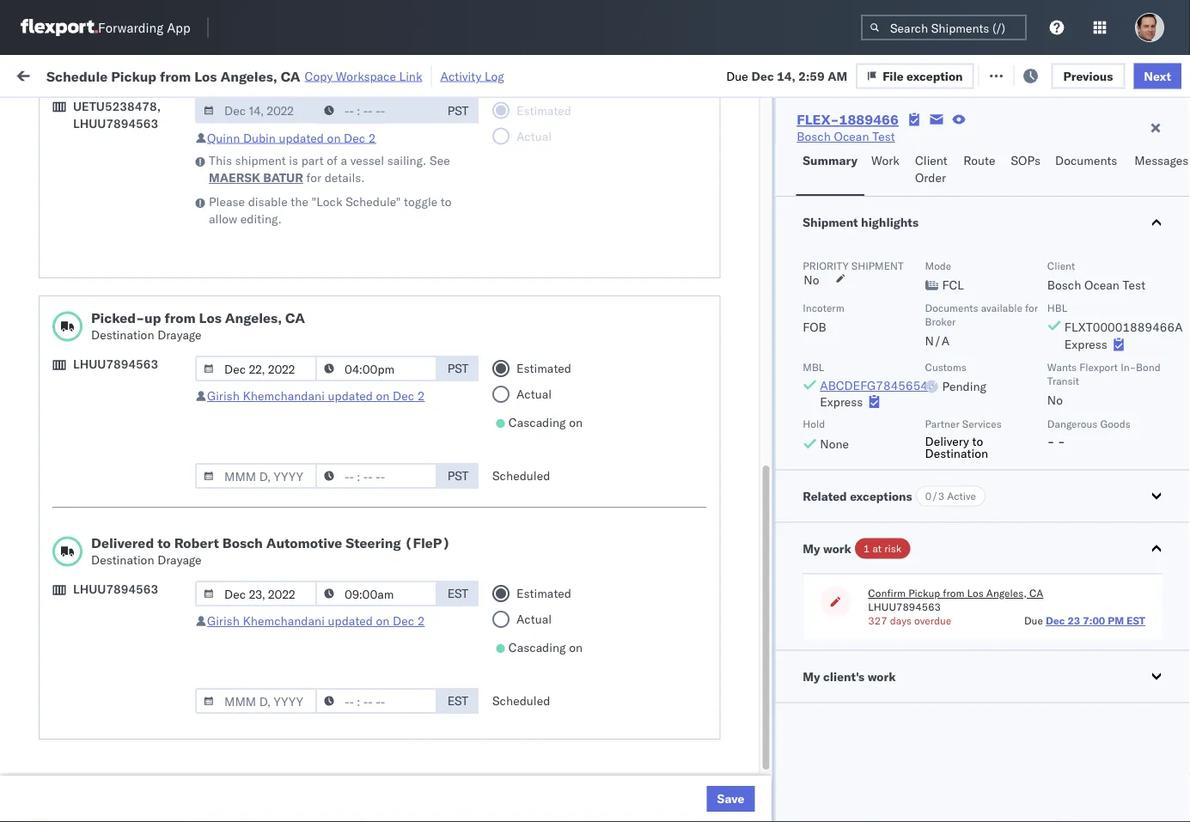 Task type: vqa. For each thing, say whether or not it's contained in the screenshot.


Task type: locate. For each thing, give the bounding box(es) containing it.
2 ocean fcl from the top
[[526, 362, 586, 377]]

work button
[[865, 145, 909, 196]]

0 vertical spatial 23,
[[382, 475, 401, 490]]

1846748 left wants
[[986, 362, 1038, 377]]

2 actual from the top
[[517, 612, 552, 627]]

due for due dec 14, 2:59 am
[[727, 68, 749, 83]]

angeles, for confirm pickup from los angeles, ca link
[[178, 466, 225, 481]]

delivery for 1st schedule delivery appointment link from the bottom of the page
[[94, 739, 138, 754]]

flex-1846748 up pending
[[949, 362, 1038, 377]]

0 vertical spatial 11:30
[[277, 588, 310, 604]]

uetu52
[[1151, 437, 1191, 452], [1151, 475, 1191, 490], [1151, 512, 1191, 527]]

upload customs clearance documents button down workitem button
[[40, 162, 244, 198]]

demo for -
[[686, 172, 718, 187]]

lhuu7894563 down uetu5238478,
[[73, 116, 158, 131]]

mmm d, yyyy text field up 2:00
[[195, 356, 317, 382]]

2 vertical spatial my
[[803, 669, 821, 684]]

schedule for second the schedule pickup from rotterdam, netherlands link from the top
[[40, 768, 90, 783]]

ca for fifth schedule pickup from los angeles, ca button from the bottom
[[40, 256, 56, 271]]

0 vertical spatial scheduled
[[493, 469, 551, 484]]

from inside confirm pickup from los angeles, ca lhuu7894563
[[943, 587, 965, 600]]

3 flex-1846748 from the top
[[949, 362, 1038, 377]]

express
[[1065, 337, 1108, 352], [820, 394, 863, 409]]

my right bookings
[[803, 541, 821, 556]]

upload customs clearance documents link for 2:00 am est, nov 9, 2022
[[40, 389, 244, 423]]

schedule delivery appointment link
[[40, 208, 211, 226], [40, 322, 211, 339], [40, 435, 211, 453], [40, 587, 211, 604], [40, 738, 211, 755]]

1 karl from the top
[[897, 588, 919, 604]]

to inside partner services delivery to destination
[[973, 434, 984, 449]]

demo
[[686, 172, 718, 187], [686, 551, 718, 566]]

2 rotterdam, from the top
[[162, 768, 223, 783]]

1 vertical spatial schedule pickup from rotterdam, netherlands
[[40, 768, 223, 800]]

1 upload customs clearance documents from the top
[[40, 163, 188, 195]]

1 horizontal spatial no
[[804, 273, 820, 288]]

confirm pickup from los angeles, ca button up delivered
[[40, 465, 244, 501]]

1 vertical spatial upload customs clearance documents button
[[40, 389, 244, 425]]

pickup inside confirm pickup from los angeles, ca
[[87, 466, 124, 481]]

documents button
[[1049, 145, 1128, 196]]

previous button
[[1052, 63, 1126, 89]]

los inside confirm pickup from los angeles, ca
[[155, 466, 174, 481]]

upload customs clearance documents link for 3:00 am edt, aug 19, 2022
[[40, 162, 244, 196]]

1 schedule pickup from los angeles, ca from the top
[[40, 239, 232, 271]]

numbers
[[1059, 147, 1102, 160]]

2 girish from the top
[[207, 614, 240, 629]]

mmm d, yyyy text field down delivered to robert bosch automotive steering (flep) destination drayage
[[195, 581, 317, 607]]

0 horizontal spatial due
[[727, 68, 749, 83]]

0 vertical spatial uetu52
[[1151, 437, 1191, 452]]

due left 23
[[1025, 615, 1044, 628]]

mode right snooze
[[526, 141, 553, 153]]

ready
[[131, 107, 161, 120]]

5 schedule pickup from los angeles, ca button from the top
[[40, 654, 244, 690]]

1 horizontal spatial risk
[[885, 542, 902, 555]]

23, for los
[[382, 475, 401, 490]]

est right 23
[[1127, 615, 1146, 628]]

schedule pickup from los angeles, ca for 5th schedule pickup from los angeles, ca button from the top of the page
[[40, 655, 232, 687]]

23, down 13,
[[386, 588, 405, 604]]

bosch
[[797, 129, 831, 144], [638, 210, 672, 225], [750, 210, 784, 225], [638, 248, 672, 263], [750, 248, 784, 263], [1048, 278, 1082, 293], [638, 286, 672, 301], [750, 286, 784, 301], [638, 324, 672, 339], [750, 324, 784, 339], [638, 362, 672, 377], [750, 362, 784, 377], [638, 399, 672, 414], [750, 399, 784, 414], [638, 437, 672, 452], [750, 437, 784, 452], [638, 475, 672, 490], [750, 475, 784, 490], [638, 513, 672, 528], [750, 513, 784, 528], [223, 535, 263, 552]]

1 vertical spatial 11:30
[[277, 626, 310, 641]]

summary
[[803, 153, 858, 168]]

11:30 pm est, jan 23, 2023 up -- : -- -- text box
[[277, 626, 438, 641]]

28,
[[386, 702, 405, 717]]

0 vertical spatial confirm pickup from los angeles, ca button
[[40, 465, 244, 501]]

to inside please disable the "lock schedule" toggle to allow editing.
[[441, 194, 452, 209]]

client for order
[[916, 153, 948, 168]]

3 lhuu7894563, from the top
[[1059, 512, 1148, 527]]

flexport for --
[[638, 172, 683, 187]]

2 vertical spatial lhuu7894563, uetu52
[[1059, 512, 1191, 527]]

6 ceau7522281, hlxu62 from the top
[[1059, 399, 1191, 414]]

actual for picked-up from los angeles, ca
[[517, 387, 552, 402]]

-- : -- -- text field up the steering
[[316, 463, 438, 489]]

flexport demo consignee for -
[[638, 172, 779, 187]]

schedule pickup from los angeles, ca for third schedule pickup from los angeles, ca button from the bottom
[[40, 352, 232, 384]]

fcl
[[943, 278, 965, 293], [565, 286, 586, 301], [565, 362, 586, 377], [565, 399, 586, 414], [565, 437, 586, 452], [565, 475, 586, 490], [565, 588, 586, 604], [565, 626, 586, 641], [565, 702, 586, 717], [565, 740, 586, 755]]

flex-1846748 down "available"
[[949, 324, 1038, 339]]

summary button
[[796, 145, 865, 196]]

maersk
[[209, 170, 260, 185]]

0 vertical spatial destination
[[91, 328, 154, 343]]

1 schedule pickup from rotterdam, netherlands link from the top
[[40, 616, 244, 650]]

1 vertical spatial express
[[820, 394, 863, 409]]

am for upload customs clearance documents link for 3:00 am edt, aug 19, 2022
[[306, 172, 326, 187]]

2 for steering
[[418, 614, 425, 629]]

flex-2130387 for schedule pickup from rotterdam, netherlands
[[949, 626, 1038, 641]]

integration
[[750, 588, 809, 604], [750, 626, 809, 641], [750, 702, 809, 717], [750, 740, 809, 755], [750, 778, 809, 793]]

0 horizontal spatial :
[[123, 107, 126, 120]]

resize handle column header for deadline button
[[437, 133, 457, 823]]

schedule pickup from los angeles, ca button
[[40, 238, 244, 274], [40, 276, 244, 312], [40, 351, 244, 387], [40, 540, 244, 576], [40, 654, 244, 690]]

my work
[[17, 62, 94, 86], [803, 541, 852, 556]]

2 estimated from the top
[[517, 586, 572, 601]]

2 mmm d, yyyy text field from the top
[[195, 689, 317, 714]]

delivery
[[94, 209, 138, 224], [94, 323, 138, 338], [926, 434, 970, 449], [94, 436, 138, 451], [87, 512, 131, 527], [94, 588, 138, 603], [94, 739, 138, 754]]

destination down partner
[[926, 446, 989, 461]]

confirm for confirm delivery
[[40, 512, 83, 527]]

confirm pickup from los angeles, ca button
[[40, 465, 244, 501], [869, 587, 1044, 601]]

test
[[873, 129, 896, 144], [713, 210, 736, 225], [825, 210, 848, 225], [713, 248, 736, 263], [825, 248, 848, 263], [1123, 278, 1146, 293], [713, 286, 736, 301], [825, 286, 848, 301], [713, 324, 736, 339], [825, 324, 848, 339], [713, 362, 736, 377], [825, 362, 848, 377], [713, 399, 736, 414], [825, 399, 848, 414], [713, 437, 736, 452], [825, 437, 848, 452], [713, 475, 736, 490], [825, 475, 848, 490], [713, 513, 736, 528], [825, 513, 848, 528], [803, 551, 826, 566], [812, 588, 835, 604], [812, 626, 835, 641], [812, 702, 835, 717], [812, 740, 835, 755], [812, 778, 835, 793]]

5 schedule delivery appointment button from the top
[[40, 738, 211, 757]]

2 khemchandani from the top
[[243, 614, 325, 629]]

1 horizontal spatial express
[[1065, 337, 1108, 352]]

bookings
[[750, 551, 800, 566]]

batur
[[263, 170, 303, 185]]

schedule pickup from los angeles, ca for 2nd schedule pickup from los angeles, ca button from the top of the page
[[40, 276, 232, 309]]

khemchandani for angeles,
[[243, 389, 325, 404]]

778 at risk
[[316, 67, 375, 82]]

lhuu7894563, for confirm delivery
[[1059, 512, 1148, 527]]

demo left -- at the right top of the page
[[686, 172, 718, 187]]

confirm down confirm pickup from los angeles, ca at the left bottom of page
[[40, 512, 83, 527]]

schedule for third schedule pickup from los angeles, ca button from the bottom schedule pickup from los angeles, ca link
[[40, 352, 90, 367]]

mode button
[[518, 137, 612, 154]]

cascading for picked-up from los angeles, ca
[[509, 415, 566, 430]]

5 edt, from the top
[[329, 362, 355, 377]]

2 vertical spatial no
[[1048, 393, 1063, 408]]

2 resize handle column header from the left
[[437, 133, 457, 823]]

due
[[727, 68, 749, 83], [1025, 615, 1044, 628]]

flexport inside the wants flexport in-bond transit no
[[1080, 361, 1119, 374]]

: down 187
[[396, 107, 399, 120]]

2 : from the left
[[396, 107, 399, 120]]

2023 right 13,
[[401, 551, 431, 566]]

no down the transit
[[1048, 393, 1063, 408]]

part
[[301, 153, 324, 168]]

1 horizontal spatial 7:00
[[1083, 615, 1106, 628]]

ca inside confirm pickup from los angeles, ca
[[40, 483, 56, 498]]

1 drayage from the top
[[157, 328, 202, 343]]

-- : -- -- text field
[[316, 98, 438, 123], [316, 356, 438, 382], [316, 463, 438, 489], [316, 581, 438, 607]]

1846748 up "services"
[[986, 399, 1038, 414]]

allow
[[209, 211, 237, 227]]

from
[[160, 67, 191, 84], [134, 239, 159, 254], [134, 276, 159, 291], [165, 310, 196, 327], [134, 352, 159, 367], [127, 466, 152, 481], [134, 541, 159, 556], [943, 587, 965, 600], [134, 617, 159, 632], [134, 655, 159, 670], [134, 768, 159, 783]]

client inside the client bosch ocean test incoterm fob
[[1048, 259, 1076, 272]]

0 vertical spatial demo
[[686, 172, 718, 187]]

3 schedule pickup from los angeles, ca from the top
[[40, 352, 232, 384]]

1 upload from the top
[[40, 163, 79, 178]]

0 horizontal spatial at
[[341, 67, 352, 82]]

steering
[[346, 535, 401, 552]]

integration right save
[[750, 778, 809, 793]]

2 vertical spatial est
[[448, 694, 469, 709]]

4 schedule delivery appointment from the top
[[40, 588, 211, 603]]

1 vertical spatial pst
[[448, 361, 469, 376]]

4 karl from the top
[[897, 740, 919, 755]]

1 11:30 from the top
[[277, 588, 310, 604]]

for left work,
[[164, 107, 178, 120]]

file down search shipments (/) text box
[[898, 67, 919, 82]]

1 lhuu7894563, from the top
[[1059, 437, 1148, 452]]

1 uetu52 from the top
[[1151, 437, 1191, 452]]

days
[[890, 615, 912, 628]]

express up wants
[[1065, 337, 1108, 352]]

1 horizontal spatial for
[[307, 170, 322, 185]]

1 vertical spatial risk
[[885, 542, 902, 555]]

0 horizontal spatial no
[[403, 107, 417, 120]]

1 netherlands from the top
[[40, 634, 107, 649]]

confirm inside confirm pickup from los angeles, ca lhuu7894563
[[869, 587, 906, 600]]

1 schedule delivery appointment button from the top
[[40, 208, 211, 227]]

please
[[209, 194, 245, 209]]

at right "1"
[[873, 542, 882, 555]]

MMM D, YYYY text field
[[195, 98, 317, 123], [195, 689, 317, 714]]

rotterdam, for second the schedule pickup from rotterdam, netherlands link from the top
[[162, 768, 223, 783]]

dangerous goods - -
[[1048, 418, 1131, 449]]

ca inside picked-up from los angeles, ca destination drayage
[[285, 310, 305, 327]]

lhuu7894563,
[[1059, 437, 1148, 452], [1059, 475, 1148, 490], [1059, 512, 1148, 527]]

1 horizontal spatial mode
[[926, 259, 952, 272]]

1 pst from the top
[[448, 103, 469, 118]]

6 ceau7522281, from the top
[[1059, 399, 1147, 414]]

0 horizontal spatial confirm pickup from los angeles, ca button
[[40, 465, 244, 501]]

client inside button
[[916, 153, 948, 168]]

jan left 28,
[[364, 702, 383, 717]]

1 vertical spatial lhuu7894563,
[[1059, 475, 1148, 490]]

mode inside mode button
[[526, 141, 553, 153]]

appointment for 3rd schedule delivery appointment link from the bottom
[[141, 436, 211, 451]]

nov
[[358, 210, 381, 225], [358, 286, 381, 301], [358, 324, 381, 339], [358, 362, 381, 377], [357, 399, 380, 414]]

pst
[[448, 103, 469, 118], [448, 361, 469, 376], [448, 469, 469, 484]]

girish for los
[[207, 389, 240, 404]]

upload customs clearance documents button up confirm pickup from los angeles, ca link
[[40, 389, 244, 425]]

23, up the steering
[[382, 475, 401, 490]]

2 lagerfeld from the top
[[922, 626, 973, 641]]

confirm up 'confirm delivery'
[[40, 466, 83, 481]]

integration down bookings
[[750, 588, 809, 604]]

to
[[441, 194, 452, 209], [973, 434, 984, 449], [157, 535, 171, 552]]

-- : -- -- text field down 13,
[[316, 581, 438, 607]]

dubin
[[243, 130, 276, 145]]

confirm inside confirm pickup from los angeles, ca
[[40, 466, 83, 481]]

updated up is
[[279, 130, 324, 145]]

activity log
[[441, 68, 505, 83]]

clearance for 3:00 am edt, aug 19, 2022
[[133, 163, 188, 178]]

2 schedule pickup from los angeles, ca button from the top
[[40, 276, 244, 312]]

1 vertical spatial my
[[803, 541, 821, 556]]

1 girish from the top
[[207, 389, 240, 404]]

2 karl from the top
[[897, 626, 919, 641]]

delivery for fifth schedule delivery appointment link from the bottom
[[94, 209, 138, 224]]

3 hlxu62 from the top
[[1151, 285, 1191, 300]]

3 -- : -- -- text field from the top
[[316, 463, 438, 489]]

ocean inside the client bosch ocean test incoterm fob
[[1085, 278, 1120, 293]]

client order button
[[909, 145, 957, 196]]

1 horizontal spatial due
[[1025, 615, 1044, 628]]

0 horizontal spatial for
[[164, 107, 178, 120]]

ocean
[[834, 129, 870, 144], [675, 210, 710, 225], [787, 210, 822, 225], [675, 248, 710, 263], [787, 248, 822, 263], [1085, 278, 1120, 293], [526, 286, 561, 301], [675, 286, 710, 301], [787, 286, 822, 301], [675, 324, 710, 339], [787, 324, 822, 339], [526, 362, 561, 377], [675, 362, 710, 377], [787, 362, 822, 377], [526, 399, 561, 414], [675, 399, 710, 414], [787, 399, 822, 414], [526, 437, 561, 452], [675, 437, 710, 452], [787, 437, 822, 452], [526, 475, 561, 490], [675, 475, 710, 490], [787, 475, 822, 490], [675, 513, 710, 528], [787, 513, 822, 528], [526, 588, 561, 604], [526, 626, 561, 641], [526, 702, 561, 717], [526, 740, 561, 755]]

disable
[[248, 194, 288, 209]]

-- : -- -- text field down workspace
[[316, 98, 438, 123]]

2 hlxu62 from the top
[[1151, 248, 1191, 263]]

5 ceau7522281, from the top
[[1059, 361, 1147, 376]]

1 vertical spatial cascading
[[509, 641, 566, 656]]

1 vertical spatial lhuu7894563, uetu52
[[1059, 475, 1191, 490]]

1 horizontal spatial :
[[396, 107, 399, 120]]

5 schedule pickup from los angeles, ca link from the top
[[40, 654, 244, 688]]

0 vertical spatial my
[[17, 62, 45, 86]]

netherlands for second the schedule pickup from rotterdam, netherlands link from the top
[[40, 785, 107, 800]]

destination inside delivered to robert bosch automotive steering (flep) destination drayage
[[91, 553, 154, 568]]

23, up -- : -- -- text box
[[386, 626, 405, 641]]

appointment for 1st schedule delivery appointment link from the bottom of the page
[[141, 739, 211, 754]]

integration test account - karl lagerfeld for 1st schedule delivery appointment link from the bottom of the page
[[750, 740, 973, 755]]

lhuu7894563 inside confirm pickup from los angeles, ca lhuu7894563
[[869, 601, 941, 614]]

0 horizontal spatial express
[[820, 394, 863, 409]]

girish down robert
[[207, 614, 240, 629]]

4 edt, from the top
[[329, 324, 355, 339]]

uetu52 for schedule delivery appointment
[[1151, 437, 1191, 452]]

flex-1889466 down "services"
[[949, 437, 1038, 452]]

no down priority
[[804, 273, 820, 288]]

estimated
[[517, 361, 572, 376], [517, 586, 572, 601]]

1 schedule pickup from rotterdam, netherlands from the top
[[40, 617, 223, 649]]

express for mbl
[[820, 394, 863, 409]]

0 vertical spatial lhuu7894563,
[[1059, 437, 1148, 452]]

2 horizontal spatial work
[[868, 669, 896, 684]]

3 ocean fcl from the top
[[526, 399, 586, 414]]

1 vertical spatial 7:00
[[1083, 615, 1106, 628]]

girish left 2:00
[[207, 389, 240, 404]]

delivery inside button
[[87, 512, 131, 527]]

services
[[963, 418, 1002, 431]]

account for 4th schedule delivery appointment link from the top of the page
[[838, 588, 883, 604]]

3 appointment from the top
[[141, 436, 211, 451]]

1 vertical spatial mode
[[926, 259, 952, 272]]

bosch inside delivered to robert bosch automotive steering (flep) destination drayage
[[223, 535, 263, 552]]

shipment up maersk batur link
[[235, 153, 286, 168]]

2 vertical spatial lhuu7894563,
[[1059, 512, 1148, 527]]

karl
[[897, 588, 919, 604], [897, 626, 919, 641], [897, 702, 919, 717], [897, 740, 919, 755], [897, 778, 919, 793]]

activity log button
[[441, 65, 505, 86]]

delivery for confirm delivery link
[[87, 512, 131, 527]]

0/3 active
[[926, 490, 977, 503]]

3 flex-2130387 from the top
[[949, 702, 1038, 717]]

0 vertical spatial netherlands
[[40, 634, 107, 649]]

my work up filtered by:
[[17, 62, 94, 86]]

2 vertical spatial upload customs clearance documents link
[[40, 692, 244, 726]]

drayage down the up
[[157, 328, 202, 343]]

2 vertical spatial clearance
[[133, 693, 188, 708]]

2023 right 30,
[[400, 740, 430, 755]]

to right toggle
[[441, 194, 452, 209]]

0 horizontal spatial shipment
[[235, 153, 286, 168]]

action
[[1132, 67, 1170, 82]]

confirm up 327
[[869, 587, 906, 600]]

partner
[[926, 418, 960, 431]]

shipment down the highlights
[[852, 259, 904, 272]]

destination down picked- at the top left of page
[[91, 328, 154, 343]]

1 vertical spatial at
[[873, 542, 882, 555]]

0 vertical spatial client
[[916, 153, 948, 168]]

flexport for bookings test consignee
[[638, 551, 683, 566]]

from inside picked-up from los angeles, ca destination drayage
[[165, 310, 196, 327]]

2:00 am est, nov 9, 2022
[[277, 399, 427, 414]]

no right the snoozed
[[403, 107, 417, 120]]

2 vertical spatial 2
[[418, 614, 425, 629]]

status
[[93, 107, 123, 120]]

1846748 down "available"
[[986, 324, 1038, 339]]

express up hold
[[820, 394, 863, 409]]

at right the 778
[[341, 67, 352, 82]]

flexport. image
[[21, 19, 98, 36]]

schedule delivery appointment for second schedule delivery appointment link
[[40, 323, 211, 338]]

details.
[[325, 170, 365, 185]]

demo left bookings
[[686, 551, 718, 566]]

2 vertical spatial upload
[[40, 693, 79, 708]]

ca for 2nd schedule pickup from los angeles, ca button from the top of the page
[[40, 294, 56, 309]]

0 vertical spatial rotterdam,
[[162, 617, 223, 632]]

quinn
[[207, 130, 240, 145]]

for left hbl
[[1026, 301, 1039, 314]]

MMM D, YYYY text field
[[195, 356, 317, 382], [195, 463, 317, 489], [195, 581, 317, 607]]

7:00 right 23
[[1083, 615, 1106, 628]]

5 integration test account - karl lagerfeld from the top
[[750, 778, 973, 793]]

2 horizontal spatial to
[[973, 434, 984, 449]]

0 vertical spatial upload customs clearance documents button
[[40, 162, 244, 198]]

flex-1846748 up "services"
[[949, 399, 1038, 414]]

account
[[838, 588, 883, 604], [838, 626, 883, 641], [838, 702, 883, 717], [838, 740, 883, 755], [838, 778, 883, 793]]

confirm pickup from los angeles, ca button up "overdue"
[[869, 587, 1044, 601]]

girish
[[207, 389, 240, 404], [207, 614, 240, 629]]

0 vertical spatial schedule pickup from rotterdam, netherlands link
[[40, 616, 244, 650]]

ca for 2nd schedule pickup from los angeles, ca button from the bottom of the page
[[40, 558, 56, 573]]

for down part
[[307, 170, 322, 185]]

2 integration test account - karl lagerfeld from the top
[[750, 626, 973, 641]]

0 vertical spatial gvcu5265864
[[1059, 626, 1144, 641]]

integration up save button at the right of the page
[[750, 740, 809, 755]]

lagerfeld
[[922, 588, 973, 604], [922, 626, 973, 641], [922, 702, 973, 717], [922, 740, 973, 755], [922, 778, 973, 793]]

flex-1889466 down partner services delivery to destination at bottom right
[[949, 475, 1038, 490]]

3 uetu52 from the top
[[1151, 512, 1191, 527]]

updated
[[279, 130, 324, 145], [328, 389, 373, 404], [328, 614, 373, 629]]

due left 14,
[[727, 68, 749, 83]]

work left "1"
[[824, 541, 852, 556]]

1 vertical spatial flexport demo consignee
[[638, 551, 779, 566]]

0 horizontal spatial client
[[916, 153, 948, 168]]

no inside the wants flexport in-bond transit no
[[1048, 393, 1063, 408]]

1 vertical spatial drayage
[[157, 553, 202, 568]]

1 girish khemchandani updated on dec 2 from the top
[[207, 389, 425, 404]]

1846748 up "available"
[[986, 286, 1038, 301]]

1 horizontal spatial work
[[872, 153, 900, 168]]

schedule pickup from los angeles, ca link for 5th schedule pickup from los angeles, ca button from the top of the page
[[40, 654, 244, 688]]

1 vertical spatial for
[[307, 170, 322, 185]]

1 vertical spatial estimated
[[517, 586, 572, 601]]

0 vertical spatial shipment
[[235, 153, 286, 168]]

1 vertical spatial upload customs clearance documents
[[40, 390, 188, 422]]

2 down (flep)
[[418, 614, 425, 629]]

2 horizontal spatial for
[[1026, 301, 1039, 314]]

am for upload customs clearance documents link related to 2:00 am est, nov 9, 2022
[[306, 399, 326, 414]]

2 pst from the top
[[448, 361, 469, 376]]

2 horizontal spatial no
[[1048, 393, 1063, 408]]

2 vertical spatial destination
[[91, 553, 154, 568]]

for
[[164, 107, 178, 120], [307, 170, 322, 185], [1026, 301, 1039, 314]]

drayage down robert
[[157, 553, 202, 568]]

2 upload customs clearance documents from the top
[[40, 390, 188, 422]]

flex-1889466 link
[[797, 111, 899, 128]]

los inside confirm pickup from los angeles, ca lhuu7894563
[[968, 587, 984, 600]]

1 : from the left
[[123, 107, 126, 120]]

resize handle column header
[[246, 133, 267, 823], [437, 133, 457, 823], [497, 133, 518, 823], [609, 133, 629, 823], [720, 133, 741, 823], [892, 133, 913, 823], [1030, 133, 1051, 823], [1142, 133, 1162, 823], [1147, 133, 1168, 823]]

1 vertical spatial due
[[1025, 615, 1044, 628]]

ceau7522281, hlxu62 for 2nd schedule pickup from los angeles, ca button from the top of the page
[[1059, 285, 1191, 300]]

risk right "1"
[[885, 542, 902, 555]]

11:30 pm est, jan 23, 2023 for schedule delivery appointment
[[277, 588, 438, 604]]

my work left "1"
[[803, 541, 852, 556]]

shipment for priority
[[852, 259, 904, 272]]

express for hbl
[[1065, 337, 1108, 352]]

batch action
[[1095, 67, 1170, 82]]

2 vertical spatial pst
[[448, 469, 469, 484]]

1 schedule delivery appointment from the top
[[40, 209, 211, 224]]

due for due dec 23 7:00 pm est
[[1025, 615, 1044, 628]]

delivery for second schedule delivery appointment link
[[94, 323, 138, 338]]

netherlands
[[40, 634, 107, 649], [40, 785, 107, 800]]

4 schedule delivery appointment button from the top
[[40, 587, 211, 606]]

0 vertical spatial work
[[49, 62, 94, 86]]

workitem button
[[10, 137, 249, 154]]

consignee inside button
[[750, 141, 799, 153]]

1 actual from the top
[[517, 387, 552, 402]]

delivery for 3rd schedule delivery appointment link from the bottom
[[94, 436, 138, 451]]

schedule pickup from rotterdam, netherlands for second the schedule pickup from rotterdam, netherlands link from the bottom of the page
[[40, 617, 223, 649]]

2 upload customs clearance documents button from the top
[[40, 389, 244, 425]]

1 cascading on from the top
[[509, 415, 583, 430]]

0 vertical spatial mmm d, yyyy text field
[[195, 98, 317, 123]]

resize handle column header for the "consignee" button
[[892, 133, 913, 823]]

1 vertical spatial confirm pickup from los angeles, ca button
[[869, 587, 1044, 601]]

on
[[420, 67, 434, 82], [327, 130, 341, 145], [376, 389, 390, 404], [569, 415, 583, 430], [376, 614, 390, 629], [569, 641, 583, 656]]

upload for 3:00
[[40, 163, 79, 178]]

lhuu7894563 inside uetu5238478, lhuu7894563
[[73, 116, 158, 131]]

2 clearance from the top
[[133, 390, 188, 405]]

2:00
[[277, 399, 303, 414]]

19,
[[384, 172, 403, 187]]

priority
[[803, 259, 849, 272]]

los
[[195, 67, 217, 84], [162, 239, 181, 254], [162, 276, 181, 291], [199, 310, 222, 327], [162, 352, 181, 367], [155, 466, 174, 481], [162, 541, 181, 556], [968, 587, 984, 600], [162, 655, 181, 670]]

est down (flep)
[[448, 586, 469, 601]]

jan up -- : -- -- text box
[[364, 626, 383, 641]]

integration down vandelay
[[750, 702, 809, 717]]

scheduled for delivered to robert bosch automotive steering (flep)
[[493, 694, 551, 709]]

am for second schedule delivery appointment link
[[306, 324, 326, 339]]

0 vertical spatial cascading
[[509, 415, 566, 430]]

client up hbl
[[1048, 259, 1076, 272]]

integration test account - karl lagerfeld for second the schedule pickup from rotterdam, netherlands link from the bottom of the page
[[750, 626, 973, 641]]

1 rotterdam, from the top
[[162, 617, 223, 632]]

my up filtered
[[17, 62, 45, 86]]

lhuu7894563 up 'days'
[[869, 601, 941, 614]]

flex id
[[922, 141, 954, 153]]

client up order
[[916, 153, 948, 168]]

4 appointment from the top
[[141, 588, 211, 603]]

mmm d, yyyy text field up delivered to robert bosch automotive steering (flep) destination drayage
[[195, 463, 317, 489]]

0 vertical spatial for
[[164, 107, 178, 120]]

4 2:59 am edt, nov 5, 2022 from the top
[[277, 362, 428, 377]]

updated for steering
[[328, 614, 373, 629]]

work right the client's
[[868, 669, 896, 684]]

2 integration from the top
[[750, 626, 809, 641]]

from inside confirm pickup from los angeles, ca
[[127, 466, 152, 481]]

2 demo from the top
[[686, 551, 718, 566]]

2 vertical spatial flexport
[[638, 551, 683, 566]]

bond
[[1137, 361, 1161, 374]]

est right 28,
[[448, 694, 469, 709]]

work right import
[[187, 67, 217, 82]]

appointment for 4th schedule delivery appointment link from the top of the page
[[141, 588, 211, 603]]

2 netherlands from the top
[[40, 785, 107, 800]]

shipment inside this shipment is part of a vessel sailing. see maersk batur for details.
[[235, 153, 286, 168]]

2 upload customs clearance documents link from the top
[[40, 389, 244, 423]]

flex-1846748 button
[[922, 282, 1042, 306], [922, 282, 1042, 306], [922, 319, 1042, 343], [922, 319, 1042, 343], [922, 357, 1042, 381], [922, 357, 1042, 381], [922, 395, 1042, 419], [922, 395, 1042, 419]]

1 horizontal spatial to
[[441, 194, 452, 209]]

am for fifth schedule delivery appointment link from the bottom
[[306, 210, 326, 225]]

2 11:30 pm est, jan 23, 2023 from the top
[[277, 626, 438, 641]]

0 vertical spatial girish
[[207, 389, 240, 404]]

drayage inside delivered to robert bosch automotive steering (flep) destination drayage
[[157, 553, 202, 568]]

due dec 23 7:00 pm est
[[1025, 615, 1146, 628]]

1 scheduled from the top
[[493, 469, 551, 484]]

angeles, inside confirm pickup from los angeles, ca
[[178, 466, 225, 481]]

1 vertical spatial schedule pickup from rotterdam, netherlands link
[[40, 767, 244, 802]]

7 resize handle column header from the left
[[1030, 133, 1051, 823]]

1 vertical spatial khemchandani
[[243, 614, 325, 629]]

id
[[944, 141, 954, 153]]

1 resize handle column header from the left
[[246, 133, 267, 823]]

schedule for second schedule delivery appointment link
[[40, 323, 90, 338]]

updated left 9,
[[328, 389, 373, 404]]

0 vertical spatial estimated
[[517, 361, 572, 376]]

ca for third schedule pickup from los angeles, ca button from the bottom
[[40, 369, 56, 384]]

0 vertical spatial clearance
[[133, 163, 188, 178]]

1 vertical spatial work
[[824, 541, 852, 556]]

2 right 9,
[[418, 389, 425, 404]]

uetu52 for confirm delivery
[[1151, 512, 1191, 527]]

angeles, inside picked-up from los angeles, ca destination drayage
[[225, 310, 282, 327]]

abcdefg78456546 button
[[820, 378, 936, 393]]

4 schedule pickup from los angeles, ca button from the top
[[40, 540, 244, 576]]

2 schedule delivery appointment button from the top
[[40, 322, 211, 341]]

destination inside partner services delivery to destination
[[926, 446, 989, 461]]

1 vertical spatial 2130387
[[986, 626, 1038, 641]]

1 vertical spatial client
[[1048, 259, 1076, 272]]

-- : -- -- text field up 9,
[[316, 356, 438, 382]]

0 horizontal spatial my work
[[17, 62, 94, 86]]

0 vertical spatial schedule pickup from rotterdam, netherlands
[[40, 617, 223, 649]]

1 vertical spatial clearance
[[133, 390, 188, 405]]

4 schedule pickup from los angeles, ca link from the top
[[40, 540, 244, 575]]

1 horizontal spatial client
[[1048, 259, 1076, 272]]

-- : -- -- text field for 2nd mmm d, yyyy text field from the bottom of the page
[[316, 463, 438, 489]]

11:30 for schedule delivery appointment
[[277, 588, 310, 604]]

0 vertical spatial cascading on
[[509, 415, 583, 430]]

mmm d, yyyy text field for automotive
[[195, 581, 317, 607]]

0 vertical spatial drayage
[[157, 328, 202, 343]]

: left the ready
[[123, 107, 126, 120]]

next
[[1145, 68, 1172, 83]]

est, left 13,
[[329, 551, 354, 566]]

updated for ca
[[328, 389, 373, 404]]

0 vertical spatial mmm d, yyyy text field
[[195, 356, 317, 382]]

1 demo from the top
[[686, 172, 718, 187]]

1 vertical spatial est
[[1127, 615, 1146, 628]]

1 2130387 from the top
[[986, 588, 1038, 604]]

0 vertical spatial girish khemchandani updated on dec 2
[[207, 389, 425, 404]]

work down the "bosch ocean test" link
[[872, 153, 900, 168]]

1 vertical spatial to
[[973, 434, 984, 449]]

3:00 am edt, aug 19, 2022
[[277, 172, 436, 187]]

customs for 3rd upload customs clearance documents link from the top of the page
[[82, 693, 130, 708]]

13,
[[380, 551, 398, 566]]

file
[[898, 67, 919, 82], [883, 68, 904, 83]]

pst for quinn dubin updated on dec 2
[[448, 103, 469, 118]]

1 flex-2130387 from the top
[[949, 588, 1038, 604]]

mode up broker
[[926, 259, 952, 272]]

1 vertical spatial mmm d, yyyy text field
[[195, 463, 317, 489]]

container numbers
[[1059, 134, 1105, 160]]

destination inside picked-up from los angeles, ca destination drayage
[[91, 328, 154, 343]]

ceau7522281, hlxu62 for third schedule pickup from los angeles, ca button from the bottom
[[1059, 361, 1191, 376]]



Task type: describe. For each thing, give the bounding box(es) containing it.
: for snoozed
[[396, 107, 399, 120]]

5 schedule delivery appointment link from the top
[[40, 738, 211, 755]]

angeles, for third schedule pickup from los angeles, ca button from the bottom schedule pickup from los angeles, ca link
[[184, 352, 232, 367]]

broker
[[926, 315, 956, 328]]

a
[[341, 153, 347, 168]]

1 integration from the top
[[750, 588, 809, 604]]

girish khemchandani updated on dec 2 button for ca
[[207, 389, 425, 404]]

to inside delivered to robert bosch automotive steering (flep) destination drayage
[[157, 535, 171, 552]]

5 account from the top
[[838, 778, 883, 793]]

2023 down (flep)
[[408, 588, 438, 604]]

3 karl from the top
[[897, 702, 919, 717]]

angeles, for schedule pickup from los angeles, ca link for 2nd schedule pickup from los angeles, ca button from the bottom of the page
[[184, 541, 232, 556]]

schedule pickup from rotterdam, netherlands for second the schedule pickup from rotterdam, netherlands link from the top
[[40, 768, 223, 800]]

lhuu7894563, uetu52 for schedule delivery appointment
[[1059, 437, 1191, 452]]

schedule pickup from los angeles, ca for fifth schedule pickup from los angeles, ca button from the bottom
[[40, 239, 232, 271]]

schedule for schedule pickup from los angeles, ca link for 2nd schedule pickup from los angeles, ca button from the bottom of the page
[[40, 541, 90, 556]]

flex-1889466 up the "consignee" button
[[797, 111, 899, 128]]

-- : -- -- text field for mmm d, yyyy text field for angeles,
[[316, 356, 438, 382]]

4 integration from the top
[[750, 740, 809, 755]]

by:
[[62, 105, 79, 120]]

vandelay
[[750, 664, 799, 679]]

gvcu5265864 for 11:30 pm est, jan 28, 2023
[[1059, 702, 1144, 717]]

container
[[1059, 134, 1105, 147]]

n/a
[[926, 334, 950, 349]]

5 karl from the top
[[897, 778, 919, 793]]

abcdefg78456546
[[820, 378, 936, 393]]

2023 up -- : -- -- text box
[[408, 626, 438, 641]]

dec 23 7:00 pm est button
[[1046, 615, 1146, 628]]

est, down the 11:30 pm est, jan 28, 2023
[[328, 740, 354, 755]]

1 ceau7522281, hlxu62 from the top
[[1059, 210, 1191, 225]]

7 ocean fcl from the top
[[526, 626, 586, 641]]

angeles, inside confirm pickup from los angeles, ca lhuu7894563
[[987, 587, 1027, 600]]

1 schedule pickup from rotterdam, netherlands button from the top
[[40, 616, 244, 652]]

save
[[717, 792, 745, 807]]

incoterm
[[803, 301, 845, 314]]

girish khemchandani updated on dec 2 for steering
[[207, 614, 425, 629]]

est, left 9,
[[329, 399, 354, 414]]

3 upload customs clearance documents from the top
[[40, 693, 188, 725]]

5 ocean fcl from the top
[[526, 475, 586, 490]]

delivery for 4th schedule delivery appointment link from the top of the page
[[94, 588, 138, 603]]

this shipment is part of a vessel sailing. see maersk batur for details.
[[209, 153, 450, 185]]

0 horizontal spatial work
[[49, 62, 94, 86]]

save button
[[707, 787, 755, 812]]

14,
[[777, 68, 796, 83]]

partner services delivery to destination
[[926, 418, 1002, 461]]

gvcu5265864 for 11:30 pm est, jan 23, 2023
[[1059, 626, 1144, 641]]

est, up -- : -- -- text box
[[335, 626, 361, 641]]

up
[[144, 310, 161, 327]]

jan down 13,
[[364, 588, 383, 604]]

est, up 8:30 pm est, jan 30, 2023
[[335, 702, 361, 717]]

2 uetu52 from the top
[[1151, 475, 1191, 490]]

1 5, from the top
[[384, 210, 395, 225]]

client for bosch
[[1048, 259, 1076, 272]]

2 flex-1846748 from the top
[[949, 324, 1038, 339]]

confirm pickup from los angeles, ca
[[40, 466, 225, 498]]

pst for girish khemchandani updated on dec 2
[[448, 361, 469, 376]]

8 ocean fcl from the top
[[526, 702, 586, 717]]

goods
[[1101, 418, 1131, 431]]

mmm d, yyyy text field for angeles,
[[195, 356, 317, 382]]

1 horizontal spatial confirm pickup from los angeles, ca button
[[869, 587, 1044, 601]]

previous
[[1064, 68, 1114, 83]]

upload customs clearance documents for 2:00
[[40, 390, 188, 422]]

schedule for schedule pickup from los angeles, ca link for fifth schedule pickup from los angeles, ca button from the bottom
[[40, 239, 90, 254]]

schedule pickup from los angeles, ca link for third schedule pickup from los angeles, ca button from the bottom
[[40, 351, 244, 386]]

4 ocean fcl from the top
[[526, 437, 586, 452]]

-- : -- -- text field for automotive mmm d, yyyy text field
[[316, 581, 438, 607]]

please disable the "lock schedule" toggle to allow editing.
[[209, 194, 452, 227]]

3 5, from the top
[[384, 324, 395, 339]]

3 ceau7522281, from the top
[[1059, 285, 1147, 300]]

3 1846748 from the top
[[986, 362, 1038, 377]]

schedule for fifth schedule delivery appointment link from the bottom
[[40, 209, 90, 224]]

angeles, for 2nd schedule pickup from los angeles, ca button from the top of the page schedule pickup from los angeles, ca link
[[184, 276, 232, 291]]

at for 1
[[873, 542, 882, 555]]

5 hlxu62 from the top
[[1151, 361, 1191, 376]]

route
[[964, 153, 996, 168]]

picked-up from los angeles, ca destination drayage
[[91, 310, 305, 343]]

drayage inside picked-up from los angeles, ca destination drayage
[[157, 328, 202, 343]]

fob
[[803, 320, 827, 335]]

confirm for confirm pickup from los angeles, ca
[[40, 466, 83, 481]]

quinn dubin updated on dec 2
[[207, 130, 376, 145]]

schedule for 3rd schedule delivery appointment link from the bottom
[[40, 436, 90, 451]]

2 schedule pickup from rotterdam, netherlands link from the top
[[40, 767, 244, 802]]

1 mmm d, yyyy text field from the top
[[195, 98, 317, 123]]

documents inside documents available for broker n/a
[[926, 301, 979, 314]]

schedule delivery appointment for fifth schedule delivery appointment link from the bottom
[[40, 209, 211, 224]]

bookings test consignee
[[750, 551, 887, 566]]

schedule for 4th schedule delivery appointment link from the top of the page
[[40, 588, 90, 603]]

rotterdam, for second the schedule pickup from rotterdam, netherlands link from the bottom of the page
[[162, 617, 223, 632]]

angeles, for schedule pickup from los angeles, ca link corresponding to 5th schedule pickup from los angeles, ca button from the top of the page
[[184, 655, 232, 670]]

1 vertical spatial work
[[872, 153, 900, 168]]

none
[[820, 436, 849, 451]]

2130387 for schedule delivery appointment
[[986, 588, 1038, 604]]

batch
[[1095, 67, 1129, 82]]

est, up the steering
[[328, 475, 354, 490]]

3 lagerfeld from the top
[[922, 702, 973, 717]]

30,
[[379, 740, 397, 755]]

0 vertical spatial my work
[[17, 62, 94, 86]]

2 lhuu7894563, uetu52 from the top
[[1059, 475, 1191, 490]]

container numbers button
[[1051, 130, 1145, 161]]

messages button
[[1128, 145, 1191, 196]]

risk for 778 at risk
[[355, 67, 375, 82]]

my client's work button
[[776, 651, 1191, 703]]

account for second the schedule pickup from rotterdam, netherlands link from the bottom of the page
[[838, 626, 883, 641]]

2023 right 28,
[[408, 702, 438, 717]]

angeles, for schedule pickup from los angeles, ca link for fifth schedule pickup from los angeles, ca button from the bottom
[[184, 239, 232, 254]]

3 2:59 am edt, nov 5, 2022 from the top
[[277, 324, 428, 339]]

1 ocean fcl from the top
[[526, 286, 586, 301]]

1 2:59 am edt, nov 5, 2022 from the top
[[277, 210, 428, 225]]

schedule for 2nd schedule pickup from los angeles, ca button from the top of the page schedule pickup from los angeles, ca link
[[40, 276, 90, 291]]

6 hlxu62 from the top
[[1151, 399, 1191, 414]]

(flep)
[[405, 535, 451, 552]]

1 hlxu62 from the top
[[1151, 210, 1191, 225]]

flex-2130387 for schedule delivery appointment
[[949, 588, 1038, 604]]

related
[[803, 489, 847, 504]]

ceau7522281, hlxu62 for upload customs clearance documents button associated with 2:00 am est, nov 9, 2022
[[1059, 399, 1191, 414]]

2 5, from the top
[[384, 286, 395, 301]]

upload customs clearance documents button for 3:00 am edt, aug 19, 2022
[[40, 162, 244, 198]]

cascading on for delivered to robert bosch automotive steering (flep)
[[509, 641, 583, 656]]

schedule delivery appointment for 4th schedule delivery appointment link from the top of the page
[[40, 588, 211, 603]]

documents inside button
[[1056, 153, 1118, 168]]

in
[[256, 107, 266, 120]]

schedule pickup from los angeles, ca link for 2nd schedule pickup from los angeles, ca button from the bottom of the page
[[40, 540, 244, 575]]

integration test account - karl lagerfeld for 4th schedule delivery appointment link from the top of the page
[[750, 588, 973, 604]]

327 days overdue
[[869, 615, 952, 628]]

4 1846748 from the top
[[986, 399, 1038, 414]]

customs for upload customs clearance documents link related to 2:00 am est, nov 9, 2022
[[82, 390, 130, 405]]

editing.
[[241, 211, 282, 227]]

documents available for broker n/a
[[926, 301, 1039, 349]]

snooze
[[466, 141, 500, 153]]

6 ocean fcl from the top
[[526, 588, 586, 604]]

for inside documents available for broker n/a
[[1026, 301, 1039, 314]]

3 11:30 from the top
[[277, 702, 310, 717]]

0 horizontal spatial work
[[187, 67, 217, 82]]

bosch ocean test link
[[797, 128, 896, 145]]

0 vertical spatial est
[[448, 586, 469, 601]]

actions
[[1126, 141, 1162, 153]]

estimated for picked-up from los angeles, ca
[[517, 361, 572, 376]]

mbl
[[803, 361, 825, 374]]

1 horizontal spatial my work
[[803, 541, 852, 556]]

log
[[485, 68, 505, 83]]

next button
[[1134, 63, 1182, 89]]

girish khemchandani updated on dec 2 for ca
[[207, 389, 425, 404]]

3 resize handle column header from the left
[[497, 133, 518, 823]]

3 upload customs clearance documents link from the top
[[40, 692, 244, 726]]

for inside this shipment is part of a vessel sailing. see maersk batur for details.
[[307, 170, 322, 185]]

2 ceau7522281, from the top
[[1059, 248, 1147, 263]]

am for schedule pickup from los angeles, ca link for 2nd schedule pickup from los angeles, ca button from the bottom of the page
[[306, 551, 326, 566]]

active
[[948, 490, 977, 503]]

1 schedule delivery appointment link from the top
[[40, 208, 211, 226]]

4 5, from the top
[[384, 362, 395, 377]]

exceptions
[[850, 489, 913, 504]]

lhuu7894563, uetu52 for confirm delivery
[[1059, 512, 1191, 527]]

4 schedule delivery appointment link from the top
[[40, 587, 211, 604]]

copy workspace link button
[[305, 68, 423, 83]]

ca for left the confirm pickup from los angeles, ca button
[[40, 483, 56, 498]]

2 edt, from the top
[[329, 210, 355, 225]]

9 ocean fcl from the top
[[526, 740, 586, 755]]

0 vertical spatial updated
[[279, 130, 324, 145]]

est, down 2:59 am est, jan 13, 2023
[[335, 588, 361, 604]]

3 schedule pickup from los angeles, ca button from the top
[[40, 351, 244, 387]]

1 schedule pickup from los angeles, ca button from the top
[[40, 238, 244, 274]]

girish for bosch
[[207, 614, 240, 629]]

highlights
[[861, 215, 919, 230]]

schedule pickup from los angeles, ca for 2nd schedule pickup from los angeles, ca button from the bottom of the page
[[40, 541, 232, 573]]

jan left 13,
[[357, 551, 377, 566]]

schedule for 1st schedule delivery appointment link from the bottom of the page
[[40, 739, 90, 754]]

delivery inside partner services delivery to destination
[[926, 434, 970, 449]]

snoozed
[[356, 107, 396, 120]]

2 2:59 am edt, nov 5, 2022 from the top
[[277, 286, 428, 301]]

lhuu7894563 down delivered
[[73, 582, 158, 597]]

priority shipment
[[803, 259, 904, 272]]

9 resize handle column header from the left
[[1147, 133, 1168, 823]]

1 vertical spatial 23,
[[386, 588, 405, 604]]

upload customs clearance documents for 3:00
[[40, 163, 188, 195]]

blocked,
[[210, 107, 254, 120]]

0 vertical spatial 2
[[369, 130, 376, 145]]

3 upload from the top
[[40, 693, 79, 708]]

ca for 5th schedule pickup from los angeles, ca button from the top of the page
[[40, 672, 56, 687]]

5 lagerfeld from the top
[[922, 778, 973, 793]]

confirm delivery button
[[40, 511, 131, 530]]

test inside the client bosch ocean test incoterm fob
[[1123, 278, 1146, 293]]

picked-
[[91, 310, 144, 327]]

Search Work text field
[[613, 61, 801, 87]]

3 integration test account - karl lagerfeld from the top
[[750, 702, 973, 717]]

shipment for this
[[235, 153, 286, 168]]

2 for ca
[[418, 389, 425, 404]]

11:30 pm est, jan 23, 2023 for schedule pickup from rotterdam, netherlands
[[277, 626, 438, 641]]

work inside button
[[868, 669, 896, 684]]

8:30 pm est, jan 30, 2023
[[277, 740, 430, 755]]

3:00
[[277, 172, 303, 187]]

sailing.
[[387, 153, 427, 168]]

filtered
[[17, 105, 59, 120]]

los inside picked-up from los angeles, ca destination drayage
[[199, 310, 222, 327]]

forwarding app link
[[21, 19, 191, 36]]

11:30 for schedule pickup from rotterdam, netherlands
[[277, 626, 310, 641]]

4 flex-1846748 from the top
[[949, 399, 1038, 414]]

in-
[[1121, 361, 1137, 374]]

3 schedule delivery appointment button from the top
[[40, 435, 211, 454]]

2 1846748 from the top
[[986, 324, 1038, 339]]

scheduled for picked-up from los angeles, ca
[[493, 469, 551, 484]]

this
[[209, 153, 232, 168]]

flexport demo consignee for bookings
[[638, 551, 779, 566]]

(0)
[[279, 67, 301, 82]]

3 pst from the top
[[448, 469, 469, 484]]

resize handle column header for container numbers button
[[1142, 133, 1162, 823]]

1 horizontal spatial work
[[824, 541, 852, 556]]

3 edt, from the top
[[329, 286, 355, 301]]

import work button
[[138, 55, 224, 94]]

"lock
[[312, 194, 343, 209]]

1 ceau7522281, from the top
[[1059, 210, 1147, 225]]

-- : -- -- text field
[[316, 689, 438, 714]]

2 lhuu7894563, from the top
[[1059, 475, 1148, 490]]

schedule pickup from los angeles, ca link for fifth schedule pickup from los angeles, ca button from the bottom
[[40, 238, 244, 272]]

hold
[[803, 418, 826, 431]]

pickup inside confirm pickup from los angeles, ca lhuu7894563
[[909, 587, 941, 600]]

confirm pickup from los angeles, ca link
[[40, 465, 244, 499]]

upload customs clearance documents button for 2:00 am est, nov 9, 2022
[[40, 389, 244, 425]]

9,
[[383, 399, 394, 414]]

wants flexport in-bond transit no
[[1048, 361, 1161, 408]]

am for third schedule pickup from los angeles, ca button from the bottom schedule pickup from los angeles, ca link
[[306, 362, 326, 377]]

my inside button
[[803, 669, 821, 684]]

lhuu7894563 down picked- at the top left of page
[[73, 357, 158, 372]]

schedule delivery appointment for 3rd schedule delivery appointment link from the bottom
[[40, 436, 211, 451]]

1 -- : -- -- text field from the top
[[316, 98, 438, 123]]

5 resize handle column header from the left
[[720, 133, 741, 823]]

file up flex-1889466 link in the top right of the page
[[883, 68, 904, 83]]

deadline button
[[268, 137, 440, 154]]

sops
[[1011, 153, 1041, 168]]

2 schedule pickup from rotterdam, netherlands button from the top
[[40, 767, 244, 803]]

vessel
[[351, 153, 384, 168]]

3 integration from the top
[[750, 702, 809, 717]]

1 edt, from the top
[[329, 172, 355, 187]]

1 at risk
[[864, 542, 902, 555]]

am for 2nd schedule pickup from los angeles, ca button from the top of the page schedule pickup from los angeles, ca link
[[306, 286, 326, 301]]

1 lagerfeld from the top
[[922, 588, 973, 604]]

confirm delivery
[[40, 512, 131, 527]]

2 schedule delivery appointment link from the top
[[40, 322, 211, 339]]

workspace
[[336, 68, 396, 83]]

risk for 1 at risk
[[885, 542, 902, 555]]

filtered by:
[[17, 105, 79, 120]]

1 flex-1846748 from the top
[[949, 286, 1038, 301]]

5 integration from the top
[[750, 778, 809, 793]]

girish khemchandani updated on dec 2 button for steering
[[207, 614, 425, 629]]

flex-1889466 down active
[[949, 513, 1038, 528]]

4 ceau7522281, from the top
[[1059, 323, 1147, 338]]

ca inside confirm pickup from los angeles, ca lhuu7894563
[[1030, 587, 1044, 600]]

uetu5238478,
[[73, 98, 161, 113]]

snoozed : no
[[356, 107, 417, 120]]

Search Shipments (/) text field
[[861, 15, 1027, 40]]

at for 778
[[341, 67, 352, 82]]

8:30
[[277, 740, 303, 755]]

appointment for fifth schedule delivery appointment link from the bottom
[[141, 209, 211, 224]]

3 2130387 from the top
[[986, 702, 1038, 717]]

bosch inside the client bosch ocean test incoterm fob
[[1048, 278, 1082, 293]]

forwarding
[[98, 19, 164, 36]]

3 clearance from the top
[[133, 693, 188, 708]]

4 lagerfeld from the top
[[922, 740, 973, 755]]

consignee button
[[741, 137, 896, 154]]

3 account from the top
[[838, 702, 883, 717]]

3 schedule delivery appointment link from the top
[[40, 435, 211, 453]]

0 horizontal spatial 7:00
[[277, 475, 303, 490]]

related exceptions
[[803, 489, 913, 504]]

1 1846748 from the top
[[986, 286, 1038, 301]]

jan left 30,
[[357, 740, 376, 755]]

327
[[869, 615, 888, 628]]

2 mmm d, yyyy text field from the top
[[195, 463, 317, 489]]

4 ceau7522281, hlxu62 from the top
[[1059, 323, 1191, 338]]

pending
[[943, 379, 987, 394]]

4 hlxu62 from the top
[[1151, 323, 1191, 338]]



